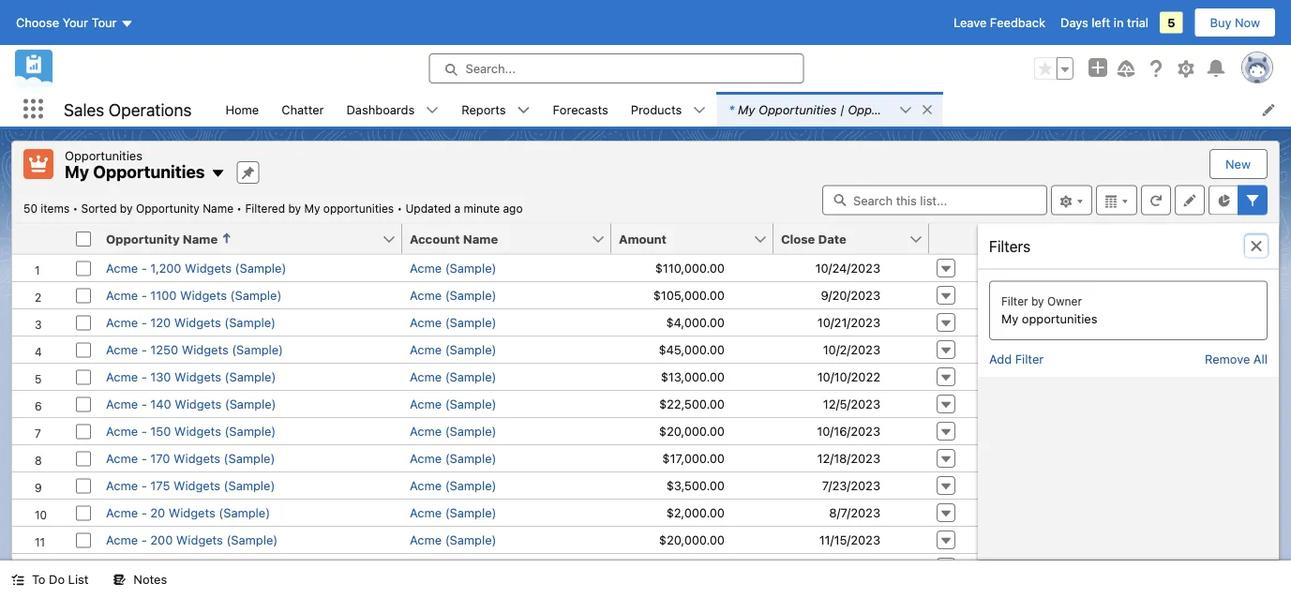 Task type: describe. For each thing, give the bounding box(es) containing it.
acme (sample) link for acme - 20 widgets (sample)
[[410, 506, 497, 520]]

account
[[410, 232, 460, 246]]

remove all
[[1205, 352, 1268, 366]]

acme for acme - 170 widgets (sample) link
[[106, 451, 138, 465]]

acme (sample) for acme - 200 widgets (sample)
[[410, 533, 497, 547]]

1 horizontal spatial by
[[288, 202, 301, 215]]

acme for acme (sample) link corresponding to acme - 120 widgets (sample)
[[410, 315, 442, 329]]

acme for acme - 150 widgets (sample) link
[[106, 424, 138, 438]]

$105,000.00
[[654, 288, 725, 302]]

acme - 200 widgets (sample)
[[106, 533, 278, 547]]

close date button
[[774, 224, 909, 254]]

filter inside filter by owner my opportunities
[[1002, 295, 1029, 308]]

$22,500.00
[[659, 397, 725, 411]]

filtered
[[245, 202, 285, 215]]

acme - 1100 widgets (sample) link
[[106, 288, 282, 302]]

5
[[1168, 15, 1176, 30]]

acme for acme (sample) link related to acme - 1250 widgets (sample)
[[410, 342, 442, 356]]

$110,000.00
[[655, 261, 725, 275]]

$3,500.00
[[667, 478, 725, 492]]

- for 175
[[141, 478, 147, 492]]

11/15/2023
[[820, 533, 881, 547]]

sorted
[[81, 202, 117, 215]]

widgets for 1100
[[180, 288, 227, 302]]

leave
[[954, 15, 987, 30]]

opportunity inside button
[[106, 232, 180, 246]]

new
[[1226, 157, 1251, 171]]

to do list
[[32, 573, 89, 587]]

acme (sample) for acme - 150 widgets (sample)
[[410, 424, 497, 438]]

name for account name
[[463, 232, 498, 246]]

- for 150
[[141, 424, 147, 438]]

12/18/2023
[[818, 451, 881, 465]]

days
[[1061, 15, 1089, 30]]

reports link
[[450, 92, 517, 127]]

50 items • sorted by opportunity name • filtered by my opportunities • updated a minute ago
[[23, 202, 523, 215]]

acme - 150 widgets (sample) link
[[106, 424, 276, 438]]

add filter button
[[990, 352, 1044, 366]]

12/5/2023
[[823, 397, 881, 411]]

acme (sample) for acme - 140 widgets (sample)
[[410, 397, 497, 411]]

Search My Opportunities list view. search field
[[823, 185, 1048, 215]]

notes
[[134, 573, 167, 587]]

acme - 130 widgets (sample)
[[106, 370, 276, 384]]

dashboards list item
[[335, 92, 450, 127]]

2 • from the left
[[237, 202, 242, 215]]

170
[[150, 451, 170, 465]]

- for 20
[[141, 506, 147, 520]]

opportunities up sorted
[[93, 162, 205, 182]]

account name
[[410, 232, 498, 246]]

date
[[819, 232, 847, 246]]

acme for acme - 175 widgets (sample) link
[[106, 478, 138, 492]]

reports
[[462, 102, 506, 116]]

leave feedback link
[[954, 15, 1046, 30]]

widgets for 1250
[[182, 342, 229, 356]]

- for 170
[[141, 451, 147, 465]]

widgets for 140
[[175, 397, 222, 411]]

products
[[631, 102, 682, 116]]

now
[[1235, 15, 1261, 30]]

remove
[[1205, 352, 1251, 366]]

acme for acme - 150 widgets (sample)'s acme (sample) link
[[410, 424, 442, 438]]

0 vertical spatial opportunities
[[323, 202, 394, 215]]

acme for acme - 140 widgets (sample) link
[[106, 397, 138, 411]]

widgets for 130
[[174, 370, 221, 384]]

acme - 120 widgets (sample)
[[106, 315, 276, 329]]

items
[[41, 202, 70, 215]]

acme (sample) for acme - 170 widgets (sample)
[[410, 451, 497, 465]]

$4,000.00
[[666, 315, 725, 329]]

add filter
[[990, 352, 1044, 366]]

list
[[68, 573, 89, 587]]

acme (sample) for acme - 1,200 widgets (sample)
[[410, 261, 497, 275]]

8/7/2023
[[830, 506, 881, 520]]

text default image for my opportunities
[[211, 166, 226, 181]]

minute
[[464, 202, 500, 215]]

your
[[63, 15, 88, 30]]

acme - 175 widgets (sample)
[[106, 478, 275, 492]]

opportunities inside filter by owner my opportunities
[[1022, 312, 1098, 326]]

opportunity name element
[[98, 224, 414, 255]]

1 vertical spatial filter
[[1016, 352, 1044, 366]]

products list item
[[620, 92, 718, 127]]

to do list button
[[0, 561, 100, 598]]

acme (sample) link for acme - 120 widgets (sample)
[[410, 315, 497, 329]]

acme - 170 widgets (sample)
[[106, 451, 275, 465]]

7/23/2023
[[822, 478, 881, 492]]

feedback
[[990, 15, 1046, 30]]

130
[[150, 370, 171, 384]]

opportunity name button
[[98, 224, 382, 254]]

days left in trial
[[1061, 15, 1149, 30]]

$13,000.00
[[661, 370, 725, 384]]

acme for acme - 20 widgets (sample) acme (sample) link
[[410, 506, 442, 520]]

remove all button
[[1205, 352, 1268, 366]]

close date
[[781, 232, 847, 246]]

text default image inside "to do list" button
[[11, 574, 24, 587]]

acme for acme (sample) link associated with acme - 1,200 widgets (sample)
[[410, 261, 442, 275]]

filters
[[990, 237, 1031, 255]]

my up "items"
[[65, 162, 89, 182]]

- for 1100
[[141, 288, 147, 302]]

my inside list item
[[738, 102, 755, 116]]

close date element
[[774, 224, 941, 255]]

list containing home
[[214, 92, 1292, 127]]

- for 1,200
[[141, 261, 147, 275]]

reports list item
[[450, 92, 542, 127]]

forecasts
[[553, 102, 609, 116]]

acme - 140 widgets (sample)
[[106, 397, 276, 411]]

action image
[[930, 224, 978, 254]]

10/16/2023
[[817, 424, 881, 438]]

acme - 175 widgets (sample) link
[[106, 478, 275, 492]]

widgets for 150
[[174, 424, 221, 438]]

choose your tour
[[16, 15, 117, 30]]

account name element
[[402, 224, 623, 255]]

item number element
[[12, 224, 68, 255]]

all
[[1254, 352, 1268, 366]]

do
[[49, 573, 65, 587]]

acme for acme - 1250 widgets (sample) link
[[106, 342, 138, 356]]

products link
[[620, 92, 693, 127]]

1 • from the left
[[73, 202, 78, 215]]

acme - 1,200 widgets (sample) link
[[106, 261, 286, 275]]

widgets for 1,200
[[185, 261, 232, 275]]

$17,000.00
[[663, 451, 725, 465]]

opportunities right |
[[848, 102, 926, 116]]

home link
[[214, 92, 270, 127]]

50
[[23, 202, 37, 215]]

200
[[150, 533, 173, 547]]

name for opportunity name
[[183, 232, 218, 246]]

chatter link
[[270, 92, 335, 127]]

by inside filter by owner my opportunities
[[1032, 295, 1045, 308]]

- for 1250
[[141, 342, 147, 356]]

a
[[455, 202, 461, 215]]

acme - 20 widgets (sample) link
[[106, 506, 270, 520]]

widgets for 175
[[174, 478, 220, 492]]

acme for acme (sample) link associated with acme - 1100 widgets (sample)
[[410, 288, 442, 302]]



Task type: vqa. For each thing, say whether or not it's contained in the screenshot.
Acme (Sample)
yes



Task type: locate. For each thing, give the bounding box(es) containing it.
11 acme (sample) from the top
[[410, 533, 497, 547]]

$45,000.00
[[659, 342, 725, 356]]

acme (sample) link for acme - 170 widgets (sample)
[[410, 451, 497, 465]]

text default image
[[211, 166, 226, 181], [1249, 239, 1264, 254]]

5 acme (sample) from the top
[[410, 370, 497, 384]]

acme for acme (sample) link corresponding to acme - 175 widgets (sample)
[[410, 478, 442, 492]]

175
[[150, 478, 170, 492]]

- left 1,200
[[141, 261, 147, 275]]

0 horizontal spatial opportunities
[[323, 202, 394, 215]]

widgets down acme - 20 widgets (sample)
[[176, 533, 223, 547]]

acme (sample) link for acme - 140 widgets (sample)
[[410, 397, 497, 411]]

amount
[[619, 232, 667, 246]]

text default image up my opportunities status
[[211, 166, 226, 181]]

1 horizontal spatial text default image
[[1249, 239, 1264, 254]]

11 - from the top
[[141, 533, 147, 547]]

widgets for 170
[[174, 451, 221, 465]]

widgets for 120
[[174, 315, 221, 329]]

4 acme (sample) link from the top
[[410, 342, 497, 356]]

account name button
[[402, 224, 591, 254]]

2 acme (sample) link from the top
[[410, 288, 497, 302]]

acme (sample) link for acme - 1100 widgets (sample)
[[410, 288, 497, 302]]

acme (sample) link for acme - 200 widgets (sample)
[[410, 533, 497, 547]]

acme - 120 widgets (sample) link
[[106, 315, 276, 329]]

4 - from the top
[[141, 342, 147, 356]]

* my opportunities | opportunities
[[729, 102, 926, 116]]

widgets up acme - 1250 widgets (sample)
[[174, 315, 221, 329]]

6 acme (sample) from the top
[[410, 397, 497, 411]]

list item containing *
[[718, 92, 943, 127]]

9 acme (sample) from the top
[[410, 478, 497, 492]]

acme - 140 widgets (sample) link
[[106, 397, 276, 411]]

acme
[[106, 261, 138, 275], [410, 261, 442, 275], [106, 288, 138, 302], [410, 288, 442, 302], [106, 315, 138, 329], [410, 315, 442, 329], [106, 342, 138, 356], [410, 342, 442, 356], [106, 370, 138, 384], [410, 370, 442, 384], [106, 397, 138, 411], [410, 397, 442, 411], [106, 424, 138, 438], [410, 424, 442, 438], [106, 451, 138, 465], [410, 451, 442, 465], [106, 478, 138, 492], [410, 478, 442, 492], [106, 506, 138, 520], [410, 506, 442, 520], [106, 533, 138, 547], [410, 533, 442, 547]]

- left 175
[[141, 478, 147, 492]]

0 horizontal spatial by
[[120, 202, 133, 215]]

7 acme (sample) from the top
[[410, 424, 497, 438]]

sales
[[64, 99, 104, 119]]

ago
[[503, 202, 523, 215]]

2 horizontal spatial by
[[1032, 295, 1045, 308]]

amount button
[[612, 224, 753, 254]]

my opportunities status
[[23, 202, 406, 215]]

acme for acme - 1100 widgets (sample) link
[[106, 288, 138, 302]]

name down 'minute'
[[463, 232, 498, 246]]

$20,000.00 down $2,000.00
[[659, 533, 725, 547]]

- for 120
[[141, 315, 147, 329]]

acme (sample) link for acme - 130 widgets (sample)
[[410, 370, 497, 384]]

3 acme (sample) link from the top
[[410, 315, 497, 329]]

acme (sample)
[[410, 261, 497, 275], [410, 288, 497, 302], [410, 315, 497, 329], [410, 342, 497, 356], [410, 370, 497, 384], [410, 397, 497, 411], [410, 424, 497, 438], [410, 451, 497, 465], [410, 478, 497, 492], [410, 506, 497, 520], [410, 533, 497, 547]]

filter by owner my opportunities
[[1002, 295, 1098, 326]]

9 - from the top
[[141, 478, 147, 492]]

list item
[[718, 92, 943, 127]]

1 horizontal spatial •
[[237, 202, 242, 215]]

add
[[990, 352, 1012, 366]]

1 vertical spatial $20,000.00
[[659, 533, 725, 547]]

1100
[[150, 288, 177, 302]]

10/21/2023
[[818, 315, 881, 329]]

filter
[[1002, 295, 1029, 308], [1016, 352, 1044, 366]]

filter left owner
[[1002, 295, 1029, 308]]

my opportunities
[[65, 162, 205, 182]]

1 vertical spatial opportunities
[[1022, 312, 1098, 326]]

- left 20 at the bottom
[[141, 506, 147, 520]]

0 vertical spatial text default image
[[211, 166, 226, 181]]

updated
[[406, 202, 451, 215]]

- left 140 at left
[[141, 397, 147, 411]]

10/10/2022
[[818, 370, 881, 384]]

opportunities left |
[[759, 102, 837, 116]]

widgets for 200
[[176, 533, 223, 547]]

2 $20,000.00 from the top
[[659, 533, 725, 547]]

opportunity up "opportunity name"
[[136, 202, 200, 215]]

- left the "200"
[[141, 533, 147, 547]]

widgets down acme - 1,200 widgets (sample) link
[[180, 288, 227, 302]]

sales operations
[[64, 99, 192, 119]]

acme for 'acme - 20 widgets (sample)' link
[[106, 506, 138, 520]]

- for 140
[[141, 397, 147, 411]]

1 horizontal spatial opportunities
[[1022, 312, 1098, 326]]

text default image inside notes button
[[113, 574, 126, 587]]

*
[[729, 102, 735, 116]]

operations
[[109, 99, 192, 119]]

dashboards link
[[335, 92, 426, 127]]

by left owner
[[1032, 295, 1045, 308]]

0 vertical spatial opportunity
[[136, 202, 200, 215]]

150
[[150, 424, 171, 438]]

name up acme - 1,200 widgets (sample) link
[[183, 232, 218, 246]]

text default image
[[921, 103, 934, 116], [426, 104, 439, 117], [517, 104, 530, 117], [693, 104, 707, 117], [900, 104, 913, 117], [11, 574, 24, 587], [113, 574, 126, 587]]

- left "1250"
[[141, 342, 147, 356]]

acme (sample) for acme - 1100 widgets (sample)
[[410, 288, 497, 302]]

acme (sample) link for acme - 1,200 widgets (sample)
[[410, 261, 497, 275]]

10/2/2023
[[823, 342, 881, 356]]

name
[[203, 202, 234, 215], [183, 232, 218, 246], [463, 232, 498, 246]]

acme (sample) link for acme - 1250 widgets (sample)
[[410, 342, 497, 356]]

5 - from the top
[[141, 370, 147, 384]]

• left filtered
[[237, 202, 242, 215]]

None search field
[[823, 185, 1048, 215]]

close
[[781, 232, 815, 246]]

• left updated
[[397, 202, 403, 215]]

acme (sample) for acme - 130 widgets (sample)
[[410, 370, 497, 384]]

10 acme (sample) link from the top
[[410, 506, 497, 520]]

by
[[120, 202, 133, 215], [288, 202, 301, 215], [1032, 295, 1045, 308]]

acme for acme - 120 widgets (sample) link
[[106, 315, 138, 329]]

widgets up acme - 200 widgets (sample) link
[[169, 506, 216, 520]]

text default image for filters
[[1249, 239, 1264, 254]]

widgets up acme - 1100 widgets (sample) link
[[185, 261, 232, 275]]

2 horizontal spatial •
[[397, 202, 403, 215]]

acme - 1,200 widgets (sample)
[[106, 261, 286, 275]]

-
[[141, 261, 147, 275], [141, 288, 147, 302], [141, 315, 147, 329], [141, 342, 147, 356], [141, 370, 147, 384], [141, 397, 147, 411], [141, 424, 147, 438], [141, 451, 147, 465], [141, 478, 147, 492], [141, 506, 147, 520], [141, 533, 147, 547]]

9 acme (sample) link from the top
[[410, 478, 497, 492]]

$20,000.00 down "$22,500.00"
[[659, 424, 725, 438]]

text default image down new
[[1249, 239, 1264, 254]]

- for 200
[[141, 533, 147, 547]]

my up add filter button
[[1002, 312, 1019, 326]]

9/20/2023
[[821, 288, 881, 302]]

widgets up acme - 130 widgets (sample) 'link'
[[182, 342, 229, 356]]

acme (sample) link
[[410, 261, 497, 275], [410, 288, 497, 302], [410, 315, 497, 329], [410, 342, 497, 356], [410, 370, 497, 384], [410, 397, 497, 411], [410, 424, 497, 438], [410, 451, 497, 465], [410, 478, 497, 492], [410, 506, 497, 520], [410, 533, 497, 547]]

acme - 20 widgets (sample)
[[106, 506, 270, 520]]

search... button
[[429, 53, 804, 83]]

tour
[[92, 15, 117, 30]]

2 - from the top
[[141, 288, 147, 302]]

6 acme (sample) link from the top
[[410, 397, 497, 411]]

opportunity up 1,200
[[106, 232, 180, 246]]

acme (sample) for acme - 20 widgets (sample)
[[410, 506, 497, 520]]

in
[[1114, 15, 1124, 30]]

my right filtered
[[304, 202, 320, 215]]

10 - from the top
[[141, 506, 147, 520]]

my opportunities|opportunities|list view element
[[11, 141, 1280, 598]]

acme - 1250 widgets (sample)
[[106, 342, 283, 356]]

acme (sample) for acme - 120 widgets (sample)
[[410, 315, 497, 329]]

opportunities
[[323, 202, 394, 215], [1022, 312, 1098, 326]]

widgets for 20
[[169, 506, 216, 520]]

0 horizontal spatial •
[[73, 202, 78, 215]]

my opportunities grid
[[12, 224, 978, 598]]

widgets down acme - 1250 widgets (sample)
[[174, 370, 221, 384]]

$2,000.00
[[667, 506, 725, 520]]

to
[[32, 573, 45, 587]]

1 acme (sample) from the top
[[410, 261, 497, 275]]

acme for acme (sample) link for acme - 200 widgets (sample)
[[410, 533, 442, 547]]

3 • from the left
[[397, 202, 403, 215]]

my
[[738, 102, 755, 116], [65, 162, 89, 182], [304, 202, 320, 215], [1002, 312, 1019, 326]]

forecasts link
[[542, 92, 620, 127]]

acme - 200 widgets (sample) link
[[106, 533, 278, 547]]

0 vertical spatial filter
[[1002, 295, 1029, 308]]

opportunity name
[[106, 232, 218, 246]]

new button
[[1211, 150, 1266, 178]]

acme for acme (sample) link associated with acme - 130 widgets (sample)
[[410, 370, 442, 384]]

• right "items"
[[73, 202, 78, 215]]

5 acme (sample) link from the top
[[410, 370, 497, 384]]

widgets down acme - 140 widgets (sample) link
[[174, 424, 221, 438]]

3 - from the top
[[141, 315, 147, 329]]

7 - from the top
[[141, 424, 147, 438]]

filter right add
[[1016, 352, 1044, 366]]

1 vertical spatial opportunity
[[106, 232, 180, 246]]

opportunities down owner
[[1022, 312, 1098, 326]]

acme (sample) for acme - 175 widgets (sample)
[[410, 478, 497, 492]]

opportunities left updated
[[323, 202, 394, 215]]

11 acme (sample) link from the top
[[410, 533, 497, 547]]

3 acme (sample) from the top
[[410, 315, 497, 329]]

notes button
[[102, 561, 178, 598]]

acme - 170 widgets (sample) link
[[106, 451, 275, 465]]

1 $20,000.00 from the top
[[659, 424, 725, 438]]

widgets down acme - 170 widgets (sample)
[[174, 478, 220, 492]]

1250
[[150, 342, 178, 356]]

7 acme (sample) link from the top
[[410, 424, 497, 438]]

acme for acme - 170 widgets (sample) acme (sample) link
[[410, 451, 442, 465]]

my right *
[[738, 102, 755, 116]]

2 acme (sample) from the top
[[410, 288, 497, 302]]

acme (sample) link for acme - 175 widgets (sample)
[[410, 478, 497, 492]]

choose
[[16, 15, 59, 30]]

dashboards
[[347, 102, 415, 116]]

1 acme (sample) link from the top
[[410, 261, 497, 275]]

8 acme (sample) link from the top
[[410, 451, 497, 465]]

$20,000.00
[[659, 424, 725, 438], [659, 533, 725, 547]]

$20,000.00 for 11/15/2023
[[659, 533, 725, 547]]

acme - 1100 widgets (sample)
[[106, 288, 282, 302]]

8 acme (sample) from the top
[[410, 451, 497, 465]]

amount element
[[612, 224, 785, 255]]

- left '150'
[[141, 424, 147, 438]]

acme for acme - 1,200 widgets (sample) link
[[106, 261, 138, 275]]

0 vertical spatial $20,000.00
[[659, 424, 725, 438]]

text default image inside dashboards list item
[[426, 104, 439, 117]]

owner
[[1048, 295, 1082, 308]]

acme for acme - 130 widgets (sample) 'link'
[[106, 370, 138, 384]]

acme (sample) for acme - 1250 widgets (sample)
[[410, 342, 497, 356]]

home
[[226, 102, 259, 116]]

action element
[[930, 224, 978, 255]]

10 acme (sample) from the top
[[410, 506, 497, 520]]

- for 130
[[141, 370, 147, 384]]

acme - 150 widgets (sample)
[[106, 424, 276, 438]]

cell
[[68, 224, 98, 255], [402, 553, 612, 580], [612, 553, 774, 580], [774, 553, 930, 580]]

- left 1100
[[141, 288, 147, 302]]

list
[[214, 92, 1292, 127]]

acme (sample) link for acme - 150 widgets (sample)
[[410, 424, 497, 438]]

by right sorted
[[120, 202, 133, 215]]

- left 120
[[141, 315, 147, 329]]

8 - from the top
[[141, 451, 147, 465]]

buy now
[[1211, 15, 1261, 30]]

acme - 1250 widgets (sample) link
[[106, 342, 283, 356]]

by right filtered
[[288, 202, 301, 215]]

opportunity
[[136, 202, 200, 215], [106, 232, 180, 246]]

0 horizontal spatial text default image
[[211, 166, 226, 181]]

- left the 170
[[141, 451, 147, 465]]

choose your tour button
[[15, 8, 135, 38]]

1 vertical spatial text default image
[[1249, 239, 1264, 254]]

4 acme (sample) from the top
[[410, 342, 497, 356]]

$20,000.00 for 10/16/2023
[[659, 424, 725, 438]]

acme for acme - 140 widgets (sample)'s acme (sample) link
[[410, 397, 442, 411]]

opportunities down sales
[[65, 148, 143, 162]]

20
[[150, 506, 165, 520]]

6 - from the top
[[141, 397, 147, 411]]

text default image inside reports "list item"
[[517, 104, 530, 117]]

widgets down acme - 130 widgets (sample) 'link'
[[175, 397, 222, 411]]

- left 130
[[141, 370, 147, 384]]

search...
[[466, 61, 516, 76]]

my inside filter by owner my opportunities
[[1002, 312, 1019, 326]]

group
[[1035, 57, 1074, 80]]

120
[[150, 315, 171, 329]]

name up opportunity name button
[[203, 202, 234, 215]]

1,200
[[150, 261, 181, 275]]

text default image inside the products list item
[[693, 104, 707, 117]]

widgets down acme - 150 widgets (sample) link
[[174, 451, 221, 465]]

1 - from the top
[[141, 261, 147, 275]]

buy
[[1211, 15, 1232, 30]]

none search field inside 'my opportunities|opportunities|list view' element
[[823, 185, 1048, 215]]

acme for acme - 200 widgets (sample) link
[[106, 533, 138, 547]]

item number image
[[12, 224, 68, 254]]



